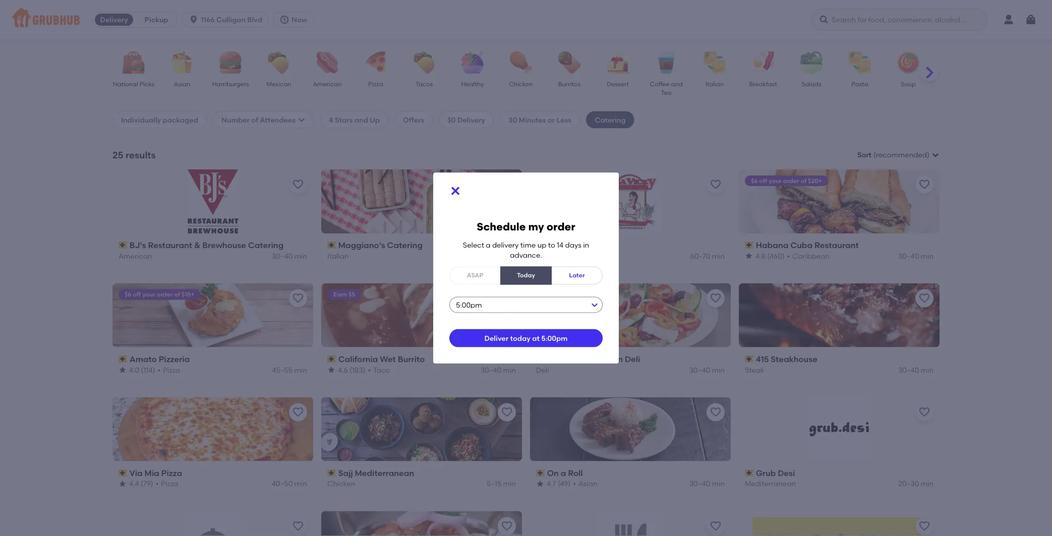 Task type: vqa. For each thing, say whether or not it's contained in the screenshot.


Task type: describe. For each thing, give the bounding box(es) containing it.
60–70
[[690, 252, 710, 260]]

mia
[[145, 468, 159, 478]]

california wet burrito
[[338, 354, 425, 364]]

mediterranean for sajj
[[355, 468, 414, 478]]

individually packaged
[[121, 115, 198, 124]]

sajj
[[338, 468, 353, 478]]

number of attendees
[[222, 115, 296, 124]]

30–40 min for california wet burrito
[[481, 366, 516, 374]]

order for pizzeria
[[157, 291, 173, 298]]

415
[[756, 354, 769, 364]]

california
[[338, 354, 378, 364]]

365
[[547, 354, 562, 364]]

subscription pass image for grub desi
[[745, 470, 754, 477]]

2 svg image from the left
[[819, 15, 829, 25]]

salads image
[[794, 51, 829, 74]]

bj's restaurant & brewhouse catering link
[[119, 240, 307, 251]]

365 mediterranean deli link
[[536, 353, 725, 365]]

min for via mia pizza
[[294, 480, 307, 488]]

pickup button
[[135, 12, 178, 28]]

min for sajj mediterranean
[[503, 480, 516, 488]]

star icon image for amato
[[119, 366, 127, 374]]

2 restaurant from the left
[[815, 240, 859, 250]]

up
[[538, 241, 547, 249]]

delivery inside delivery button
[[100, 15, 128, 24]]

picks
[[140, 80, 155, 88]]

sajj mediterranean link
[[327, 467, 516, 479]]

&
[[194, 240, 200, 250]]

minutes
[[519, 115, 546, 124]]

min for 365 mediterranean deli
[[712, 366, 725, 374]]

4.0 (114)
[[129, 366, 155, 374]]

save this restaurant image for sajj mediterranean
[[501, 406, 513, 419]]

healthy
[[461, 80, 484, 88]]

maggiano's
[[338, 240, 385, 250]]

offers
[[403, 115, 424, 124]]

tacos image
[[407, 51, 442, 74]]

$15+
[[182, 291, 194, 298]]

5–15 min
[[487, 480, 516, 488]]

main navigation navigation
[[0, 0, 1052, 39]]

tacos
[[416, 80, 433, 88]]

• for mia
[[156, 480, 159, 488]]

deliver today at 5:00pm
[[485, 334, 568, 342]]

30–40 for habana cuba restaurant
[[898, 252, 919, 260]]

2 horizontal spatial catering
[[595, 115, 626, 124]]

1 horizontal spatial catering
[[387, 240, 423, 250]]

min for habana cuba restaurant
[[921, 252, 934, 260]]

on a roll link
[[536, 467, 725, 479]]

asap
[[467, 272, 484, 279]]

mediterranean for 365
[[564, 354, 623, 364]]

steakhouse
[[771, 354, 818, 364]]

4.0
[[129, 366, 139, 374]]

(49)
[[558, 480, 571, 488]]

20–30 min
[[899, 480, 934, 488]]

order for cuba
[[783, 177, 799, 184]]

(79)
[[141, 480, 153, 488]]

star icon image for on
[[536, 480, 544, 488]]

at
[[532, 334, 540, 342]]

subscription pass image for amato pizzeria
[[119, 356, 127, 363]]

pasta image
[[842, 51, 878, 74]]

now button
[[273, 12, 318, 28]]

national
[[113, 80, 138, 88]]

pasta
[[852, 80, 869, 88]]

a for roll
[[561, 468, 566, 478]]

svg image inside 1166 culligan blvd button
[[189, 15, 199, 25]]

star icon image for via
[[119, 480, 127, 488]]

4.4 (79)
[[129, 480, 153, 488]]

or
[[548, 115, 555, 124]]

dessert image
[[600, 51, 636, 74]]

days
[[565, 241, 582, 249]]

min for 415 steakhouse
[[921, 366, 934, 374]]

save this restaurant image for grub desi
[[919, 406, 931, 419]]

vicky
[[570, 240, 592, 250]]

attendees
[[260, 115, 296, 124]]

a for delivery
[[486, 241, 491, 249]]

asian image
[[164, 51, 200, 74]]

30 minutes or less
[[509, 115, 572, 124]]

save this restaurant image for bj's restaurant & brewhouse catering
[[292, 178, 304, 191]]

1 restaurant from the left
[[148, 240, 192, 250]]

subscription pass image for on a roll
[[536, 470, 545, 477]]

45–55 min
[[272, 366, 307, 374]]

coffee
[[650, 80, 670, 88]]

1 horizontal spatial deli
[[625, 354, 640, 364]]

today
[[510, 334, 531, 342]]

desi
[[778, 468, 795, 478]]

deliver today at 5:00pm button
[[449, 329, 603, 347]]

subscription pass image for maggiano's catering
[[327, 242, 336, 249]]

via mia pizza
[[129, 468, 182, 478]]

4.6 (183)
[[338, 366, 365, 374]]

bj's restaurant & brewhouse catering logo image
[[188, 169, 238, 233]]

habana
[[756, 240, 789, 250]]

now
[[292, 15, 307, 24]]

1166 culligan blvd
[[201, 15, 262, 24]]

maggiano's catering link
[[327, 240, 516, 251]]

subscription pass image for california wet burrito
[[327, 356, 336, 363]]

off for amato
[[133, 291, 141, 298]]

• for a
[[573, 480, 576, 488]]

$6 for habana cuba restaurant
[[751, 177, 758, 184]]

less
[[557, 115, 572, 124]]

$0 delivery
[[448, 115, 485, 124]]

25 results
[[113, 149, 156, 160]]

pizzeria
[[159, 354, 190, 364]]

cuba
[[791, 240, 813, 250]]

4.7 (49)
[[547, 480, 571, 488]]

30–40 for california wet burrito
[[481, 366, 502, 374]]

your for habana
[[769, 177, 782, 184]]

number
[[222, 115, 250, 124]]

my
[[528, 220, 544, 233]]

1 vertical spatial italian
[[327, 252, 349, 260]]

soup
[[901, 80, 916, 88]]

30–40 min for 365 mediterranean deli
[[690, 366, 725, 374]]

$6 off your order of $15+
[[125, 291, 194, 298]]

pizza down via mia pizza
[[161, 480, 178, 488]]

subscription pass image for via mia pizza
[[119, 470, 127, 477]]

subscription pass image for habana cuba restaurant
[[745, 242, 754, 249]]

30–40 min for habana cuba restaurant
[[898, 252, 934, 260]]

svg image inside now button
[[279, 15, 290, 25]]

samosa & curry logo image
[[181, 511, 245, 536]]

pizza down pizzeria
[[163, 366, 180, 374]]

california wet burrito link
[[327, 353, 516, 365]]

hamburgers image
[[213, 51, 248, 74]]

burritos
[[558, 80, 581, 88]]

on
[[547, 468, 559, 478]]

4 stars and up
[[329, 115, 380, 124]]

0 vertical spatial asian
[[174, 80, 190, 88]]

0 horizontal spatial chicken
[[327, 480, 355, 488]]

subscription pass image for bj's restaurant & brewhouse catering
[[119, 242, 127, 249]]

4.8 (460)
[[756, 252, 785, 260]]

min for grub desi
[[921, 480, 934, 488]]

1 vertical spatial delivery
[[457, 115, 485, 124]]

american image
[[310, 51, 345, 74]]

schedule my order
[[477, 220, 575, 233]]

select a delivery time up to 14 days in advance.
[[463, 241, 589, 260]]

0 vertical spatial of
[[251, 115, 258, 124]]

coffee and tea image
[[649, 51, 684, 74]]



Task type: locate. For each thing, give the bounding box(es) containing it.
2 vertical spatial of
[[174, 291, 180, 298]]

0 vertical spatial deli
[[625, 354, 640, 364]]

a right select
[[486, 241, 491, 249]]

mediterranean
[[564, 354, 623, 364], [355, 468, 414, 478], [745, 480, 796, 488]]

subscription pass image inside 365 mediterranean deli link
[[536, 356, 545, 363]]

1 vertical spatial • pizza
[[156, 480, 178, 488]]

soup image
[[891, 51, 926, 74]]

subscription pass image left bj's on the top left
[[119, 242, 127, 249]]

burrito
[[398, 354, 425, 364]]

30–40 for 365 mediterranean deli
[[690, 366, 710, 374]]

subscription pass image inside the via mia pizza "link"
[[119, 470, 127, 477]]

taco
[[373, 366, 390, 374]]

subscription pass image left habana
[[745, 242, 754, 249]]

• right (460)
[[787, 252, 790, 260]]

burritos image
[[552, 51, 587, 74]]

0 horizontal spatial mexican
[[267, 80, 291, 88]]

1 horizontal spatial restaurant
[[815, 240, 859, 250]]

subscription pass image left maggiano's
[[327, 242, 336, 249]]

chicken image
[[503, 51, 539, 74]]

0 horizontal spatial delivery
[[100, 15, 128, 24]]

0 vertical spatial $6
[[751, 177, 758, 184]]

1 horizontal spatial $6
[[751, 177, 758, 184]]

of for habana cuba restaurant
[[801, 177, 807, 184]]

a inside select a delivery time up to 14 days in advance.
[[486, 241, 491, 249]]

coffee and tea
[[650, 80, 683, 96]]

1 vertical spatial order
[[547, 220, 575, 233]]

0 horizontal spatial off
[[133, 291, 141, 298]]

0 vertical spatial off
[[759, 177, 767, 184]]

subscription pass image left 365
[[536, 356, 545, 363]]

delivery left the pickup button
[[100, 15, 128, 24]]

subscription pass image
[[327, 242, 336, 249], [536, 242, 545, 249], [745, 242, 754, 249], [327, 356, 336, 363], [536, 356, 545, 363], [745, 356, 754, 363], [327, 470, 336, 477]]

keilabasa logo image
[[599, 511, 663, 536]]

pizza right mia
[[161, 468, 182, 478]]

asian down asian image
[[174, 80, 190, 88]]

mexican image
[[261, 51, 297, 74]]

• down amato pizzeria
[[158, 366, 160, 374]]

a right on
[[561, 468, 566, 478]]

1 horizontal spatial and
[[671, 80, 683, 88]]

(114)
[[141, 366, 155, 374]]

today button
[[500, 267, 552, 285]]

maggiano's catering
[[338, 240, 423, 250]]

1 vertical spatial $6
[[125, 291, 131, 298]]

order left $20+
[[783, 177, 799, 184]]

0 horizontal spatial asian
[[174, 80, 190, 88]]

italian
[[706, 80, 724, 88], [327, 252, 349, 260]]

1 vertical spatial and
[[355, 115, 368, 124]]

catering down dessert in the top of the page
[[595, 115, 626, 124]]

(460)
[[767, 252, 785, 260]]

• pizza for mia
[[156, 480, 178, 488]]

grub
[[756, 468, 776, 478]]

0 horizontal spatial catering
[[248, 240, 284, 250]]

1 horizontal spatial mediterranean
[[564, 354, 623, 364]]

•
[[787, 252, 790, 260], [158, 366, 160, 374], [368, 366, 371, 374], [156, 480, 159, 488], [573, 480, 576, 488]]

to
[[548, 241, 555, 249]]

4
[[329, 115, 333, 124]]

(183)
[[350, 366, 365, 374]]

1 vertical spatial asian
[[578, 480, 598, 488]]

casa vicky link
[[536, 240, 725, 251]]

subscription pass image inside sajj mediterranean link
[[327, 470, 336, 477]]

0 vertical spatial mediterranean
[[564, 354, 623, 364]]

1 horizontal spatial a
[[561, 468, 566, 478]]

up
[[370, 115, 380, 124]]

packaged
[[163, 115, 198, 124]]

tea
[[661, 89, 672, 96]]

2 vertical spatial order
[[157, 291, 173, 298]]

in
[[583, 241, 589, 249]]

1 vertical spatial mediterranean
[[355, 468, 414, 478]]

pizza image
[[358, 51, 393, 74]]

grub desi
[[756, 468, 795, 478]]

1 horizontal spatial chicken
[[509, 80, 533, 88]]

1 horizontal spatial mexican
[[536, 252, 565, 260]]

subscription pass image for 365 mediterranean deli
[[536, 356, 545, 363]]

and left up
[[355, 115, 368, 124]]

deli
[[625, 354, 640, 364], [536, 366, 549, 374]]

min for casa vicky
[[712, 252, 725, 260]]

1 vertical spatial of
[[801, 177, 807, 184]]

results
[[126, 149, 156, 160]]

1 vertical spatial american
[[119, 252, 152, 260]]

0 horizontal spatial a
[[486, 241, 491, 249]]

subscription pass image inside maggiano's catering link
[[327, 242, 336, 249]]

• for cuba
[[787, 252, 790, 260]]

stars
[[335, 115, 353, 124]]

0 horizontal spatial svg image
[[189, 15, 199, 25]]

30–40 min for on a roll
[[690, 480, 725, 488]]

1 vertical spatial off
[[133, 291, 141, 298]]

45–55
[[272, 366, 293, 374]]

italian down italian image
[[706, 80, 724, 88]]

0 vertical spatial • pizza
[[158, 366, 180, 374]]

amato pizzeria
[[129, 354, 190, 364]]

• for wet
[[368, 366, 371, 374]]

30–40 min for bj's restaurant & brewhouse catering
[[272, 252, 307, 260]]

1 horizontal spatial off
[[759, 177, 767, 184]]

of for amato pizzeria
[[174, 291, 180, 298]]

subscription pass image up steak
[[745, 356, 754, 363]]

blvd
[[247, 15, 262, 24]]

of
[[251, 115, 258, 124], [801, 177, 807, 184], [174, 291, 180, 298]]

1 horizontal spatial delivery
[[457, 115, 485, 124]]

healthy image
[[455, 51, 490, 74]]

restaurant up caribbean
[[815, 240, 859, 250]]

1 horizontal spatial asian
[[578, 480, 598, 488]]

earn $5
[[333, 291, 355, 298]]

and inside coffee and tea
[[671, 80, 683, 88]]

bj's restaurant & brewhouse catering
[[129, 240, 284, 250]]

5:00pm
[[541, 334, 568, 342]]

svg image up salads image
[[819, 15, 829, 25]]

1 horizontal spatial of
[[251, 115, 258, 124]]

2 horizontal spatial mediterranean
[[745, 480, 796, 488]]

$6 for amato pizzeria
[[125, 291, 131, 298]]

asap button
[[449, 267, 501, 285]]

subscription pass image left to
[[536, 242, 545, 249]]

40–50
[[272, 480, 293, 488]]

pizza down pizza image
[[368, 80, 383, 88]]

svg image
[[189, 15, 199, 25], [819, 15, 829, 25]]

1 horizontal spatial svg image
[[819, 15, 829, 25]]

min for on a roll
[[712, 480, 725, 488]]

schedule
[[477, 220, 526, 233]]

not only nuts logo image
[[751, 511, 928, 536]]

select
[[463, 241, 484, 249]]

star icon image left 4.4
[[119, 480, 127, 488]]

2 horizontal spatial order
[[783, 177, 799, 184]]

30–40 for 415 steakhouse
[[898, 366, 919, 374]]

subscription pass image for casa vicky
[[536, 242, 545, 249]]

grub desi link
[[745, 467, 934, 479]]

delivery
[[492, 241, 519, 249]]

4.8
[[756, 252, 766, 260]]

0 horizontal spatial of
[[174, 291, 180, 298]]

dessert
[[607, 80, 629, 88]]

0 vertical spatial american
[[313, 80, 342, 88]]

• right (79) on the left bottom of page
[[156, 480, 159, 488]]

earn
[[333, 291, 347, 298]]

subscription pass image inside amato pizzeria link
[[119, 356, 127, 363]]

delivery button
[[93, 12, 135, 28]]

chicken down "sajj"
[[327, 480, 355, 488]]

pizza
[[368, 80, 383, 88], [163, 366, 180, 374], [161, 468, 182, 478], [161, 480, 178, 488]]

grub desi logo image
[[807, 397, 871, 461]]

and up tea
[[671, 80, 683, 88]]

mediterranean down grub
[[745, 480, 796, 488]]

chicken
[[509, 80, 533, 88], [327, 480, 355, 488]]

0 horizontal spatial mediterranean
[[355, 468, 414, 478]]

1166
[[201, 15, 215, 24]]

subscription pass image
[[119, 242, 127, 249], [119, 356, 127, 363], [119, 470, 127, 477], [536, 470, 545, 477], [745, 470, 754, 477]]

min for amato pizzeria
[[294, 366, 307, 374]]

svg image
[[1025, 14, 1037, 26], [279, 15, 290, 25], [298, 116, 306, 124], [449, 185, 462, 197]]

your left $20+
[[769, 177, 782, 184]]

a
[[486, 241, 491, 249], [561, 468, 566, 478]]

order left $15+
[[157, 291, 173, 298]]

• pizza down pizzeria
[[158, 366, 180, 374]]

1 vertical spatial chicken
[[327, 480, 355, 488]]

off for habana
[[759, 177, 767, 184]]

0 vertical spatial chicken
[[509, 80, 533, 88]]

caribbean
[[793, 252, 830, 260]]

save this restaurant image for 365 mediterranean deli
[[710, 292, 722, 305]]

• taco
[[368, 366, 390, 374]]

star icon image for california
[[327, 366, 335, 374]]

on a roll
[[547, 468, 583, 478]]

min for bj's restaurant & brewhouse catering
[[294, 252, 307, 260]]

subscription pass image inside the california wet burrito 'link'
[[327, 356, 336, 363]]

star icon image
[[745, 252, 753, 260], [119, 366, 127, 374], [327, 366, 335, 374], [119, 480, 127, 488], [536, 480, 544, 488]]

mediterranean right 365
[[564, 354, 623, 364]]

save this restaurant image
[[292, 292, 304, 305], [501, 292, 513, 305], [292, 406, 304, 419], [710, 406, 722, 419], [292, 520, 304, 532], [501, 520, 513, 532], [919, 520, 931, 532]]

of right number at the top left of page
[[251, 115, 258, 124]]

your left $15+
[[142, 291, 155, 298]]

catering right maggiano's
[[387, 240, 423, 250]]

your
[[769, 177, 782, 184], [142, 291, 155, 298]]

0 horizontal spatial order
[[157, 291, 173, 298]]

0 vertical spatial your
[[769, 177, 782, 184]]

italian down maggiano's
[[327, 252, 349, 260]]

0 vertical spatial and
[[671, 80, 683, 88]]

of left $20+
[[801, 177, 807, 184]]

subscription pass image left california
[[327, 356, 336, 363]]

0 vertical spatial italian
[[706, 80, 724, 88]]

• pizza for pizzeria
[[158, 366, 180, 374]]

culligan
[[216, 15, 246, 24]]

• pizza down via mia pizza
[[156, 480, 178, 488]]

of left $15+
[[174, 291, 180, 298]]

casa
[[547, 240, 568, 250]]

30
[[509, 115, 517, 124]]

later
[[569, 272, 585, 279]]

30–40 for on a roll
[[690, 480, 710, 488]]

min for california wet burrito
[[503, 366, 516, 374]]

your for amato
[[142, 291, 155, 298]]

subscription pass image left via
[[119, 470, 127, 477]]

national picks
[[113, 80, 155, 88]]

0 horizontal spatial american
[[119, 252, 152, 260]]

60–70 min
[[690, 252, 725, 260]]

30–40 for bj's restaurant & brewhouse catering
[[272, 252, 293, 260]]

order up "14"
[[547, 220, 575, 233]]

star icon image left the 4.8
[[745, 252, 753, 260]]

star icon image for habana
[[745, 252, 753, 260]]

pizza inside "link"
[[161, 468, 182, 478]]

subscription pass image inside grub desi link
[[745, 470, 754, 477]]

star icon image left the 4.7
[[536, 480, 544, 488]]

roll
[[568, 468, 583, 478]]

mexican down to
[[536, 252, 565, 260]]

save this restaurant image
[[292, 178, 304, 191], [710, 178, 722, 191], [919, 178, 931, 191], [710, 292, 722, 305], [919, 292, 931, 305], [501, 406, 513, 419], [919, 406, 931, 419], [710, 520, 722, 532]]

chicken down chicken image
[[509, 80, 533, 88]]

national picks image
[[116, 51, 151, 74]]

1 vertical spatial your
[[142, 291, 155, 298]]

advance.
[[510, 251, 542, 260]]

1 horizontal spatial american
[[313, 80, 342, 88]]

restaurant left &
[[148, 240, 192, 250]]

subscription pass image left on
[[536, 470, 545, 477]]

american
[[313, 80, 342, 88], [119, 252, 152, 260]]

40–50 min
[[272, 480, 307, 488]]

asian down "roll"
[[578, 480, 598, 488]]

0 horizontal spatial italian
[[327, 252, 349, 260]]

0 horizontal spatial your
[[142, 291, 155, 298]]

0 horizontal spatial restaurant
[[148, 240, 192, 250]]

• right '(183)'
[[368, 366, 371, 374]]

2 horizontal spatial of
[[801, 177, 807, 184]]

subscription pass image inside habana cuba restaurant link
[[745, 242, 754, 249]]

salads
[[802, 80, 822, 88]]

0 horizontal spatial and
[[355, 115, 368, 124]]

1166 culligan blvd button
[[182, 12, 273, 28]]

save this restaurant image for casa vicky
[[710, 178, 722, 191]]

0 vertical spatial mexican
[[267, 80, 291, 88]]

$20+
[[808, 177, 822, 184]]

hamburgers
[[212, 80, 249, 88]]

subscription pass image left the amato
[[119, 356, 127, 363]]

• right (49)
[[573, 480, 576, 488]]

casa vicky logo image
[[599, 169, 663, 233]]

today
[[517, 272, 535, 279]]

$5
[[349, 291, 355, 298]]

subscription pass image inside the casa vicky link
[[536, 242, 545, 249]]

415 steakhouse
[[756, 354, 818, 364]]

american down bj's on the top left
[[119, 252, 152, 260]]

1 horizontal spatial italian
[[706, 80, 724, 88]]

delivery right $0
[[457, 115, 485, 124]]

mediterranean right "sajj"
[[355, 468, 414, 478]]

• for pizzeria
[[158, 366, 160, 374]]

1 horizontal spatial order
[[547, 220, 575, 233]]

subscription pass image inside on a roll link
[[536, 470, 545, 477]]

catering right brewhouse at the left top of page
[[248, 240, 284, 250]]

0 vertical spatial a
[[486, 241, 491, 249]]

1 svg image from the left
[[189, 15, 199, 25]]

deliver
[[485, 334, 509, 342]]

star icon image left '4.0'
[[119, 366, 127, 374]]

2 vertical spatial mediterranean
[[745, 480, 796, 488]]

american down american 'image'
[[313, 80, 342, 88]]

breakfast
[[749, 80, 777, 88]]

0 vertical spatial order
[[783, 177, 799, 184]]

0 horizontal spatial $6
[[125, 291, 131, 298]]

subscription pass image for 415 steakhouse
[[745, 356, 754, 363]]

1 vertical spatial a
[[561, 468, 566, 478]]

mexican down mexican "image"
[[267, 80, 291, 88]]

subscription pass image inside 415 steakhouse link
[[745, 356, 754, 363]]

subscription pass image left grub
[[745, 470, 754, 477]]

breakfast image
[[746, 51, 781, 74]]

habana cuba restaurant
[[756, 240, 859, 250]]

0 horizontal spatial deli
[[536, 366, 549, 374]]

save this restaurant image for 415 steakhouse
[[919, 292, 931, 305]]

star icon image left the 4.6
[[327, 366, 335, 374]]

subscription pass image inside bj's restaurant & brewhouse catering link
[[119, 242, 127, 249]]

1 horizontal spatial your
[[769, 177, 782, 184]]

4.4
[[129, 480, 139, 488]]

via
[[129, 468, 143, 478]]

0 vertical spatial delivery
[[100, 15, 128, 24]]

habana cuba restaurant link
[[745, 240, 934, 251]]

1 vertical spatial deli
[[536, 366, 549, 374]]

$6 off your order of $20+
[[751, 177, 822, 184]]

subscription pass image left "sajj"
[[327, 470, 336, 477]]

mexican
[[267, 80, 291, 88], [536, 252, 565, 260]]

1 vertical spatial mexican
[[536, 252, 565, 260]]

italian image
[[697, 51, 733, 74]]

4.6
[[338, 366, 348, 374]]

subscription pass image for sajj mediterranean
[[327, 470, 336, 477]]

30–40 min for 415 steakhouse
[[898, 366, 934, 374]]

svg image left 1166
[[189, 15, 199, 25]]



